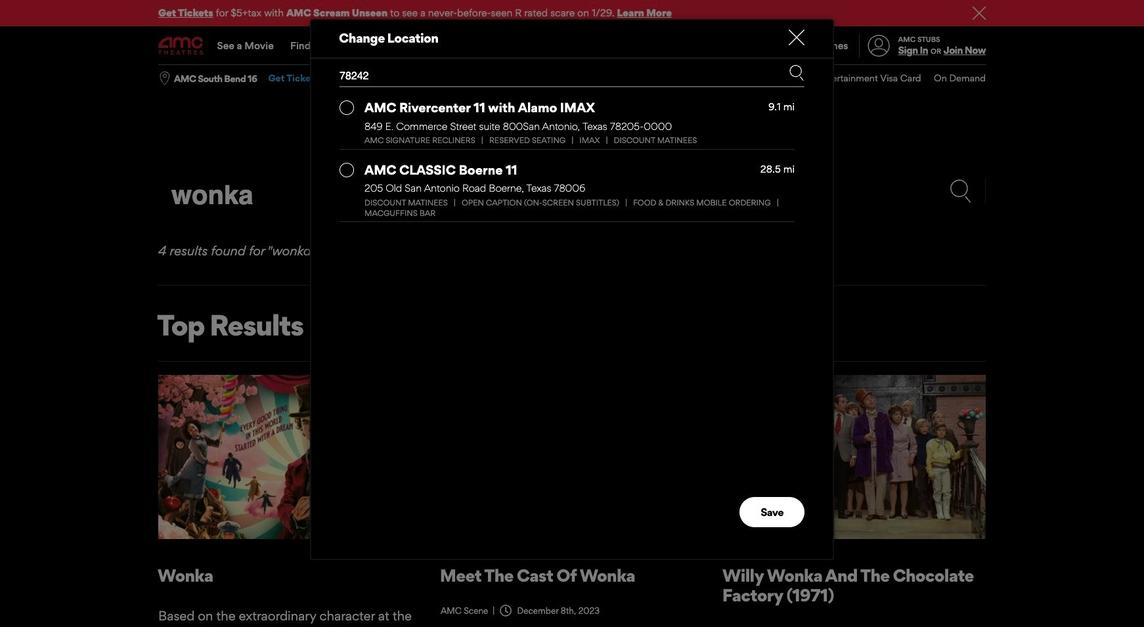 Task type: vqa. For each thing, say whether or not it's contained in the screenshot.
2nd 'Premium Formats' element from the top
yes



Task type: locate. For each thing, give the bounding box(es) containing it.
close image
[[789, 30, 805, 45]]

2 menu item from the left
[[630, 65, 686, 92]]

menu down showtimes image
[[562, 65, 986, 92]]

sign in or join amc stubs element
[[859, 28, 986, 64]]

1 vertical spatial premium formats element
[[365, 198, 795, 218]]

Search by City, Zip or Theatre text field
[[340, 65, 750, 86]]

amc logo image
[[158, 37, 204, 55], [158, 37, 204, 55]]

menu
[[158, 28, 986, 64], [562, 65, 986, 92]]

premium formats element
[[365, 135, 795, 146], [365, 198, 795, 218]]

cookie consent banner dialog
[[0, 592, 1144, 627]]

menu item
[[562, 65, 630, 92], [630, 65, 686, 92], [686, 65, 725, 92], [725, 65, 780, 92], [780, 65, 921, 92], [921, 65, 986, 92]]

0 vertical spatial premium formats element
[[365, 135, 795, 146]]

6 menu item from the left
[[921, 65, 986, 92]]

wonka image
[[158, 375, 421, 539]]

5 menu item from the left
[[780, 65, 921, 92]]

close element
[[789, 30, 805, 45]]

2 premium formats element from the top
[[365, 198, 795, 218]]

0 vertical spatial menu
[[158, 28, 986, 64]]

menu up search by city, zip or theatre text field
[[158, 28, 986, 64]]

4 menu item from the left
[[725, 65, 780, 92]]

1 vertical spatial menu
[[562, 65, 986, 92]]

1 premium formats element from the top
[[365, 135, 795, 146]]



Task type: describe. For each thing, give the bounding box(es) containing it.
3 menu item from the left
[[686, 65, 725, 92]]

willy wonka and the chocolate factory (1971) image
[[723, 375, 986, 539]]

submit search icon image
[[949, 179, 972, 203]]

search the AMC website text field
[[158, 179, 949, 212]]

user profile image
[[860, 35, 897, 57]]

showtimes image
[[758, 34, 797, 58]]

1 menu item from the left
[[562, 65, 630, 92]]

submit search image
[[789, 65, 805, 81]]



